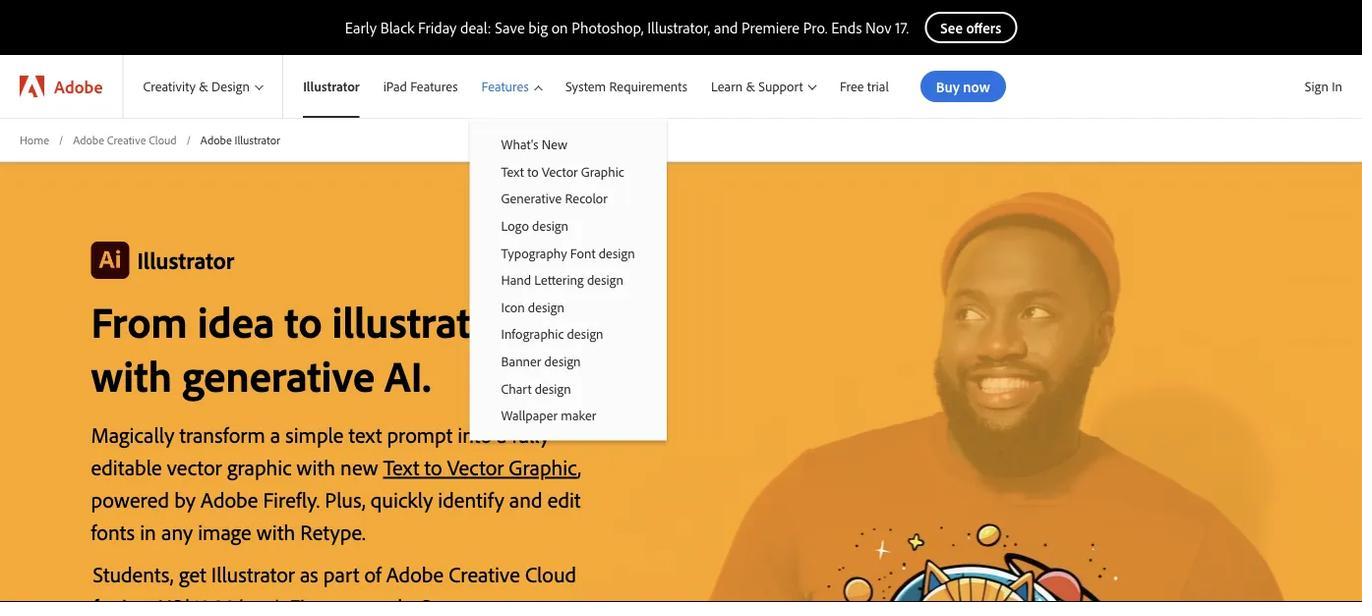 Task type: vqa. For each thing, say whether or not it's contained in the screenshot.
rightmost the Save
no



Task type: describe. For each thing, give the bounding box(es) containing it.
1 horizontal spatial graphic
[[581, 163, 624, 180]]

features button
[[470, 55, 554, 118]]

support
[[759, 78, 803, 95]]

premiere
[[742, 18, 800, 37]]

free trial link
[[828, 55, 901, 118]]

hand lettering design
[[501, 271, 624, 289]]

system requirements link
[[554, 55, 699, 118]]

by
[[174, 486, 196, 514]]

creativity
[[143, 78, 196, 95]]

what's new link
[[470, 131, 667, 158]]

recolor
[[565, 190, 608, 207]]

adobe creative cloud link
[[73, 132, 177, 148]]

& for creativity
[[199, 78, 208, 95]]

group containing what's new
[[470, 118, 667, 441]]

ai.
[[385, 348, 431, 403]]

on
[[551, 18, 568, 37]]

learn & support button
[[699, 55, 828, 118]]

generative recolor
[[501, 190, 608, 207]]

adobe inside students, get illustrator as part of adobe creative cloud for just us$19.99/mo*. first year   only.
[[386, 561, 444, 588]]

typography font design link
[[470, 239, 667, 267]]

quickly
[[371, 486, 433, 514]]

just
[[122, 593, 153, 603]]

chart design
[[501, 380, 571, 397]]

design for banner design
[[544, 353, 581, 370]]

students, get illustrator as part of adobe creative cloud for just us$19.99/mo*. first year   only.
[[93, 561, 576, 603]]

home
[[20, 132, 49, 147]]

font
[[570, 244, 596, 262]]

first
[[290, 593, 327, 603]]

with inside from idea to illustration with generative ai.
[[91, 348, 172, 403]]

cloud inside students, get illustrator as part of adobe creative cloud for just us$19.99/mo*. first year   only.
[[525, 561, 576, 588]]

learn & support
[[711, 78, 803, 95]]

generative recolor link
[[470, 185, 667, 212]]

illustration
[[332, 294, 529, 349]]

icon
[[501, 299, 525, 316]]

requirements
[[609, 78, 688, 95]]

banner design
[[501, 353, 581, 370]]

system
[[566, 78, 606, 95]]

free trial
[[840, 78, 889, 95]]

design down 'font'
[[587, 271, 624, 289]]

chart design link
[[470, 375, 667, 402]]

idea
[[198, 294, 275, 349]]

of
[[364, 561, 381, 588]]

ipad features link
[[372, 55, 470, 118]]

ipad
[[383, 78, 407, 95]]

design right 'font'
[[599, 244, 635, 262]]

text
[[349, 421, 382, 449]]

illustrator link
[[283, 55, 372, 118]]

logo design
[[501, 217, 569, 234]]

logo design link
[[470, 212, 667, 239]]

1 vertical spatial text
[[383, 454, 419, 481]]

features inside dropdown button
[[481, 78, 529, 95]]

design for infographic design
[[567, 326, 603, 343]]

lettering
[[534, 271, 584, 289]]

1 features from the left
[[410, 78, 458, 95]]

with inside magically transform a simple text prompt into a fully editable vector graphic   with new
[[297, 454, 335, 481]]

1 a from the left
[[270, 421, 281, 449]]

for
[[93, 593, 117, 603]]

adobe link
[[0, 55, 122, 118]]

,
[[578, 454, 581, 481]]

chart
[[501, 380, 532, 397]]

design for icon design
[[528, 299, 564, 316]]

logo
[[501, 217, 529, 234]]

any
[[161, 519, 193, 546]]

sign in button
[[1301, 70, 1347, 103]]

students,
[[93, 561, 174, 588]]

into
[[458, 421, 492, 449]]

0 vertical spatial text to vector graphic link
[[470, 158, 667, 185]]

sign
[[1305, 78, 1329, 95]]

2 a from the left
[[497, 421, 507, 449]]

maker
[[561, 407, 596, 424]]

wallpaper maker
[[501, 407, 596, 424]]

1 vertical spatial text to vector graphic
[[383, 454, 578, 481]]

save
[[495, 18, 525, 37]]

identify
[[438, 486, 504, 514]]

illustrator down design
[[235, 132, 280, 147]]

illustrator,
[[647, 18, 710, 37]]

prompt
[[387, 421, 453, 449]]

infographic design
[[501, 326, 603, 343]]

0 vertical spatial to
[[527, 163, 539, 180]]

graphic
[[227, 454, 292, 481]]

photoshop,
[[572, 18, 644, 37]]

banner design link
[[470, 348, 667, 375]]

2 vertical spatial to
[[424, 454, 442, 481]]

wallpaper
[[501, 407, 558, 424]]



Task type: locate. For each thing, give the bounding box(es) containing it.
a up graphic at the bottom of page
[[270, 421, 281, 449]]

0 horizontal spatial creative
[[107, 132, 146, 147]]

with down "firefly."
[[257, 519, 295, 546]]

adobe right home
[[73, 132, 104, 147]]

in
[[140, 519, 156, 546]]

0 vertical spatial vector
[[542, 163, 578, 180]]

from idea to illustration with generative ai.
[[91, 294, 529, 403]]

2 vertical spatial with
[[257, 519, 295, 546]]

& left design
[[199, 78, 208, 95]]

17.
[[895, 18, 909, 37]]

design up wallpaper maker
[[535, 380, 571, 397]]

editable
[[91, 454, 162, 481]]

text up the quickly
[[383, 454, 419, 481]]

0 vertical spatial text
[[501, 163, 524, 180]]

design for logo design
[[532, 217, 569, 234]]

0 horizontal spatial graphic
[[509, 454, 578, 481]]

icon design link
[[470, 294, 667, 321]]

2 & from the left
[[746, 78, 755, 95]]

design down icon design link
[[567, 326, 603, 343]]

image
[[198, 519, 252, 546]]

2 features from the left
[[481, 78, 529, 95]]

1 vertical spatial creative
[[449, 561, 520, 588]]

1 vertical spatial graphic
[[509, 454, 578, 481]]

magically
[[91, 421, 174, 449]]

design for chart design
[[535, 380, 571, 397]]

fonts
[[91, 519, 135, 546]]

adobe up adobe creative cloud
[[54, 75, 103, 97]]

1 horizontal spatial vector
[[542, 163, 578, 180]]

1 horizontal spatial a
[[497, 421, 507, 449]]

1 horizontal spatial with
[[257, 519, 295, 546]]

0 horizontal spatial vector
[[447, 454, 504, 481]]

& for learn
[[746, 78, 755, 95]]

creativity & design
[[143, 78, 250, 95]]

adobe for adobe
[[54, 75, 103, 97]]

adobe inside ", powered by   adobe firefly. plus, quickly identify and edit fonts in any image with retype."
[[201, 486, 258, 514]]

to right idea
[[285, 294, 322, 349]]

free
[[840, 78, 864, 95]]

1 vertical spatial vector
[[447, 454, 504, 481]]

to
[[527, 163, 539, 180], [285, 294, 322, 349], [424, 454, 442, 481]]

& inside dropdown button
[[199, 78, 208, 95]]

features
[[410, 78, 458, 95], [481, 78, 529, 95]]

illustrator inside students, get illustrator as part of adobe creative cloud for just us$19.99/mo*. first year   only.
[[211, 561, 295, 588]]

ipad features
[[383, 78, 458, 95]]

0 horizontal spatial to
[[285, 294, 322, 349]]

infographic design link
[[470, 321, 667, 348]]

adobe down 'creativity & design' dropdown button
[[201, 132, 232, 147]]

, powered by   adobe firefly. plus, quickly identify and edit fonts in any image with retype.
[[91, 454, 581, 546]]

vector down new
[[542, 163, 578, 180]]

what's new
[[501, 136, 568, 153]]

design up infographic design
[[528, 299, 564, 316]]

ends
[[831, 18, 862, 37]]

banner
[[501, 353, 541, 370]]

infographic
[[501, 326, 564, 343]]

system requirements
[[566, 78, 688, 95]]

fully
[[512, 421, 550, 449]]

0 vertical spatial creative
[[107, 132, 146, 147]]

1 vertical spatial to
[[285, 294, 322, 349]]

pro.
[[803, 18, 828, 37]]

cloud down the creativity on the left of the page
[[149, 132, 177, 147]]

1 horizontal spatial and
[[714, 18, 738, 37]]

retype.
[[300, 519, 366, 546]]

adobe illustrator
[[201, 132, 280, 147]]

big
[[529, 18, 548, 37]]

text to vector graphic link
[[470, 158, 667, 185], [383, 454, 578, 481]]

deal:
[[460, 18, 491, 37]]

home link
[[20, 132, 49, 148]]

adobe for adobe creative cloud
[[73, 132, 104, 147]]

design down infographic design link
[[544, 353, 581, 370]]

text down what's
[[501, 163, 524, 180]]

with up "magically"
[[91, 348, 172, 403]]

nov
[[866, 18, 892, 37]]

illustrator
[[303, 78, 360, 95], [235, 132, 280, 147], [137, 245, 234, 275], [211, 561, 295, 588]]

part
[[323, 561, 359, 588]]

0 horizontal spatial features
[[410, 78, 458, 95]]

1 horizontal spatial to
[[424, 454, 442, 481]]

creative
[[107, 132, 146, 147], [449, 561, 520, 588]]

in
[[1332, 78, 1343, 95]]

learn
[[711, 78, 743, 95]]

illustrator up us$19.99/mo*.
[[211, 561, 295, 588]]

year
[[332, 593, 370, 603]]

design
[[532, 217, 569, 234], [599, 244, 635, 262], [587, 271, 624, 289], [528, 299, 564, 316], [567, 326, 603, 343], [544, 353, 581, 370], [535, 380, 571, 397]]

1 vertical spatial and
[[509, 486, 543, 514]]

0 vertical spatial graphic
[[581, 163, 624, 180]]

vector
[[167, 454, 222, 481]]

0 horizontal spatial a
[[270, 421, 281, 449]]

and left premiere
[[714, 18, 738, 37]]

illustrator left ipad
[[303, 78, 360, 95]]

design
[[211, 78, 250, 95]]

adobe inside adobe link
[[54, 75, 103, 97]]

early
[[345, 18, 377, 37]]

get
[[179, 561, 206, 588]]

design down generative recolor
[[532, 217, 569, 234]]

and left edit
[[509, 486, 543, 514]]

to down what's new
[[527, 163, 539, 180]]

cloud down edit
[[525, 561, 576, 588]]

new
[[340, 454, 378, 481]]

creative down identify
[[449, 561, 520, 588]]

text to vector graphic down what's new link
[[501, 163, 624, 180]]

hand lettering design link
[[470, 267, 667, 294]]

graphic
[[581, 163, 624, 180], [509, 454, 578, 481]]

text inside group
[[501, 163, 524, 180]]

only.
[[375, 593, 416, 603]]

hand
[[501, 271, 531, 289]]

&
[[199, 78, 208, 95], [746, 78, 755, 95]]

a right into
[[497, 421, 507, 449]]

generative
[[182, 348, 375, 403]]

0 horizontal spatial and
[[509, 486, 543, 514]]

1 vertical spatial text to vector graphic link
[[383, 454, 578, 481]]

1 vertical spatial cloud
[[525, 561, 576, 588]]

friday
[[418, 18, 457, 37]]

creativity & design button
[[123, 55, 282, 118]]

graphic up recolor
[[581, 163, 624, 180]]

vector
[[542, 163, 578, 180], [447, 454, 504, 481]]

2 horizontal spatial with
[[297, 454, 335, 481]]

magically transform a simple text prompt into a fully editable vector graphic   with new
[[91, 421, 550, 481]]

1 horizontal spatial cloud
[[525, 561, 576, 588]]

black
[[380, 18, 414, 37]]

1 horizontal spatial &
[[746, 78, 755, 95]]

0 vertical spatial and
[[714, 18, 738, 37]]

cloud
[[149, 132, 177, 147], [525, 561, 576, 588]]

1 horizontal spatial text
[[501, 163, 524, 180]]

vector down into
[[447, 454, 504, 481]]

text to vector graphic link down new
[[470, 158, 667, 185]]

and inside ", powered by   adobe firefly. plus, quickly identify and edit fonts in any image with retype."
[[509, 486, 543, 514]]

wallpaper maker link
[[470, 402, 667, 429]]

& right learn
[[746, 78, 755, 95]]

1 vertical spatial with
[[297, 454, 335, 481]]

graphic down fully
[[509, 454, 578, 481]]

group
[[470, 118, 667, 441]]

0 horizontal spatial &
[[199, 78, 208, 95]]

trial
[[867, 78, 889, 95]]

1 horizontal spatial features
[[481, 78, 529, 95]]

new
[[542, 136, 568, 153]]

0 vertical spatial text to vector graphic
[[501, 163, 624, 180]]

plus,
[[325, 486, 366, 514]]

& inside popup button
[[746, 78, 755, 95]]

edit
[[547, 486, 581, 514]]

early black friday deal: save big on photoshop, illustrator, and premiere pro. ends nov 17.
[[345, 18, 909, 37]]

0 vertical spatial cloud
[[149, 132, 177, 147]]

to down prompt in the left bottom of the page
[[424, 454, 442, 481]]

0 horizontal spatial with
[[91, 348, 172, 403]]

2 horizontal spatial to
[[527, 163, 539, 180]]

0 horizontal spatial text
[[383, 454, 419, 481]]

from
[[91, 294, 188, 349]]

with inside ", powered by   adobe firefly. plus, quickly identify and edit fonts in any image with retype."
[[257, 519, 295, 546]]

1 & from the left
[[199, 78, 208, 95]]

0 horizontal spatial cloud
[[149, 132, 177, 147]]

text to vector graphic
[[501, 163, 624, 180], [383, 454, 578, 481]]

what's
[[501, 136, 539, 153]]

features right ipad
[[410, 78, 458, 95]]

adobe
[[54, 75, 103, 97], [73, 132, 104, 147], [201, 132, 232, 147], [201, 486, 258, 514], [386, 561, 444, 588]]

adobe for adobe illustrator
[[201, 132, 232, 147]]

illustrator up the from
[[137, 245, 234, 275]]

text
[[501, 163, 524, 180], [383, 454, 419, 481]]

with down the simple
[[297, 454, 335, 481]]

features down the save
[[481, 78, 529, 95]]

text to vector graphic link down into
[[383, 454, 578, 481]]

adobe up only.
[[386, 561, 444, 588]]

1 horizontal spatial creative
[[449, 561, 520, 588]]

typography
[[501, 244, 567, 262]]

adobe up the image
[[201, 486, 258, 514]]

creative inside students, get illustrator as part of adobe creative cloud for just us$19.99/mo*. first year   only.
[[449, 561, 520, 588]]

adobe inside adobe creative cloud link
[[73, 132, 104, 147]]

adobe creative cloud
[[73, 132, 177, 147]]

text to vector graphic down into
[[383, 454, 578, 481]]

typography font design
[[501, 244, 635, 262]]

0 vertical spatial with
[[91, 348, 172, 403]]

creative down the creativity on the left of the page
[[107, 132, 146, 147]]

as
[[300, 561, 318, 588]]

us$19.99/mo*.
[[158, 593, 285, 603]]

to inside from idea to illustration with generative ai.
[[285, 294, 322, 349]]



